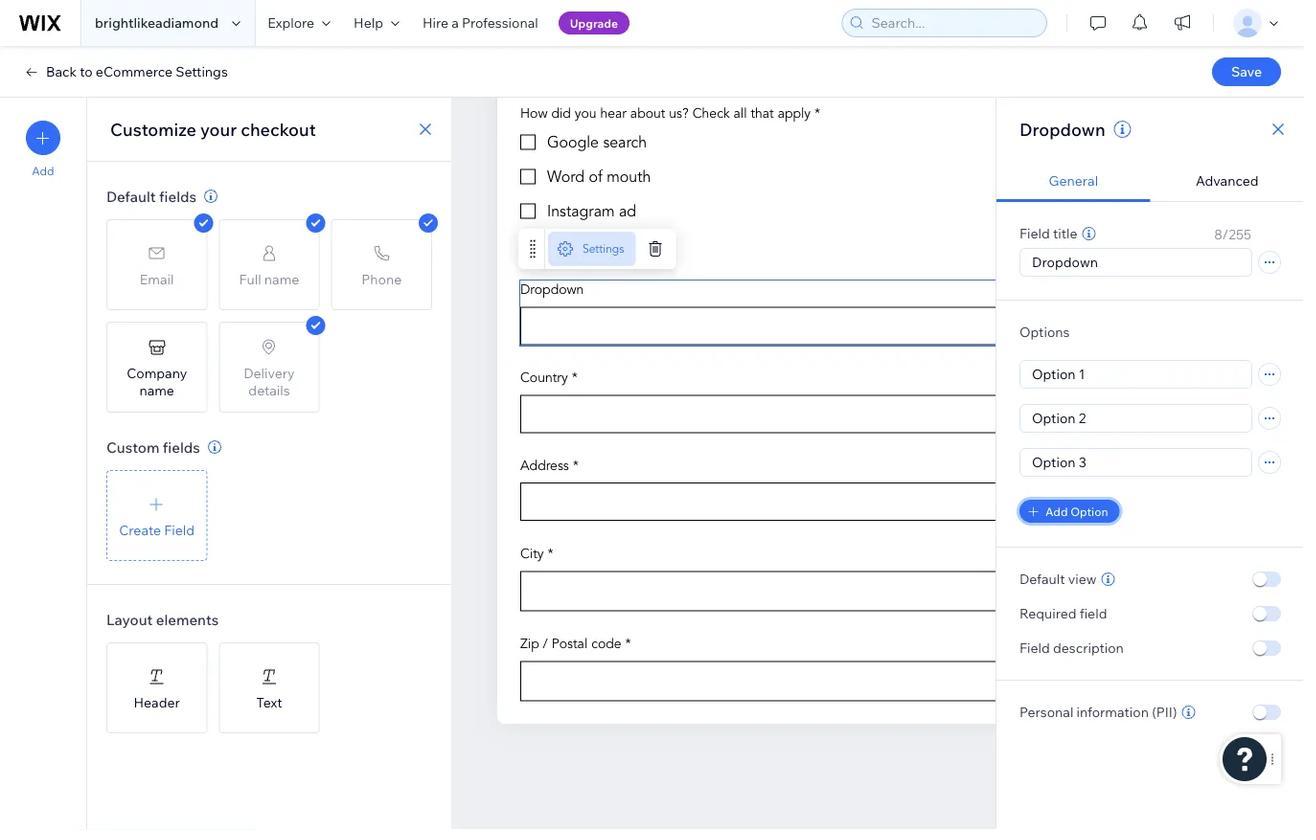 Task type: describe. For each thing, give the bounding box(es) containing it.
add button
[[26, 121, 60, 178]]

custom
[[106, 438, 159, 457]]

255
[[1229, 226, 1252, 243]]

back
[[46, 63, 77, 80]]

company name
[[127, 365, 187, 399]]

upgrade button
[[559, 12, 630, 35]]

customize
[[110, 118, 196, 140]]

hire a professional
[[423, 14, 538, 31]]

(pii)
[[1152, 704, 1177, 721]]

/
[[1223, 226, 1229, 243]]

field
[[1080, 606, 1107, 622]]

company
[[127, 365, 187, 381]]

field for field title
[[1020, 225, 1050, 242]]

help button
[[342, 0, 411, 46]]

hire a professional link
[[411, 0, 550, 46]]

custom fields
[[106, 438, 200, 457]]

advanced button
[[1151, 161, 1304, 202]]

8 / 255
[[1215, 226, 1252, 243]]

layout elements
[[106, 611, 219, 629]]

save button
[[1212, 58, 1281, 86]]

default fields
[[106, 187, 197, 206]]

title
[[1053, 225, 1078, 242]]

default view
[[1020, 571, 1097, 588]]

required
[[1020, 606, 1077, 622]]

personal information (pii)
[[1020, 704, 1177, 721]]

view
[[1068, 571, 1097, 588]]

required field
[[1020, 606, 1107, 622]]

create field
[[119, 522, 195, 539]]

create
[[119, 522, 161, 539]]

checkout
[[241, 118, 316, 140]]

option
[[1071, 505, 1108, 519]]

fields for custom fields
[[163, 438, 200, 457]]

settings button
[[548, 232, 636, 267]]

Options text field
[[1021, 361, 1252, 388]]



Task type: locate. For each thing, give the bounding box(es) containing it.
dropdown
[[1020, 118, 1106, 140]]

description
[[1053, 640, 1124, 657]]

options text field down option 1 text field
[[1021, 405, 1252, 432]]

fields for default fields
[[159, 187, 197, 206]]

text
[[256, 694, 282, 711]]

name
[[139, 382, 174, 399]]

field right create
[[164, 522, 195, 539]]

fields
[[159, 187, 197, 206], [163, 438, 200, 457]]

general button
[[997, 161, 1151, 202]]

1 vertical spatial default
[[1020, 571, 1065, 588]]

a
[[452, 14, 459, 31]]

brightlikeadiamond
[[95, 14, 219, 31]]

Search... field
[[866, 10, 1041, 36]]

create field button
[[106, 471, 207, 562]]

options
[[1020, 324, 1070, 341]]

0 vertical spatial fields
[[159, 187, 197, 206]]

0 vertical spatial options text field
[[1021, 405, 1252, 432]]

Field title text field
[[1021, 249, 1252, 276]]

default down 'customize'
[[106, 187, 156, 206]]

add inside add option button
[[1046, 505, 1068, 519]]

1 horizontal spatial settings
[[583, 242, 624, 256]]

8
[[1215, 226, 1223, 243]]

field description
[[1020, 640, 1124, 657]]

hire
[[423, 14, 449, 31]]

field title
[[1020, 225, 1078, 242]]

elements
[[156, 611, 219, 629]]

help
[[354, 14, 383, 31]]

1 vertical spatial options text field
[[1021, 449, 1252, 476]]

personal
[[1020, 704, 1074, 721]]

add for add option
[[1046, 505, 1068, 519]]

fields down 'customize'
[[159, 187, 197, 206]]

tab list
[[997, 161, 1304, 202]]

your
[[200, 118, 237, 140]]

general
[[1049, 173, 1098, 189]]

field for field description
[[1020, 640, 1050, 657]]

back to ecommerce settings button
[[23, 63, 228, 81]]

default for default view
[[1020, 571, 1065, 588]]

explore
[[268, 14, 314, 31]]

field left title
[[1020, 225, 1050, 242]]

default up required
[[1020, 571, 1065, 588]]

1 vertical spatial field
[[164, 522, 195, 539]]

add option button
[[1020, 500, 1120, 523]]

0 horizontal spatial settings
[[176, 63, 228, 80]]

1 vertical spatial settings
[[583, 242, 624, 256]]

default for default fields
[[106, 187, 156, 206]]

1 horizontal spatial add
[[1046, 505, 1068, 519]]

settings
[[176, 63, 228, 80], [583, 242, 624, 256]]

advanced
[[1196, 173, 1259, 189]]

professional
[[462, 14, 538, 31]]

customize your checkout
[[110, 118, 316, 140]]

layout
[[106, 611, 153, 629]]

default
[[106, 187, 156, 206], [1020, 571, 1065, 588]]

add option
[[1046, 505, 1108, 519]]

field inside button
[[164, 522, 195, 539]]

header
[[134, 694, 180, 711]]

back to ecommerce settings
[[46, 63, 228, 80]]

0 horizontal spatial add
[[32, 164, 54, 178]]

add for add
[[32, 164, 54, 178]]

add
[[32, 164, 54, 178], [1046, 505, 1068, 519]]

1 vertical spatial add
[[1046, 505, 1068, 519]]

1 vertical spatial fields
[[163, 438, 200, 457]]

fields right custom
[[163, 438, 200, 457]]

information
[[1077, 704, 1149, 721]]

2 vertical spatial field
[[1020, 640, 1050, 657]]

1 options text field from the top
[[1021, 405, 1252, 432]]

field
[[1020, 225, 1050, 242], [164, 522, 195, 539], [1020, 640, 1050, 657]]

save
[[1231, 63, 1262, 80]]

Options text field
[[1021, 405, 1252, 432], [1021, 449, 1252, 476]]

add inside add button
[[32, 164, 54, 178]]

2 options text field from the top
[[1021, 449, 1252, 476]]

0 vertical spatial default
[[106, 187, 156, 206]]

0 horizontal spatial default
[[106, 187, 156, 206]]

0 vertical spatial field
[[1020, 225, 1050, 242]]

options text field up option
[[1021, 449, 1252, 476]]

upgrade
[[570, 16, 618, 30]]

tab list containing general
[[997, 161, 1304, 202]]

to
[[80, 63, 93, 80]]

0 vertical spatial add
[[32, 164, 54, 178]]

0 vertical spatial settings
[[176, 63, 228, 80]]

field down required
[[1020, 640, 1050, 657]]

ecommerce
[[96, 63, 173, 80]]

1 horizontal spatial default
[[1020, 571, 1065, 588]]



Task type: vqa. For each thing, say whether or not it's contained in the screenshot.
Site within the Links4u - Publish Your Website Get Links to your Site & Boost Traffic
no



